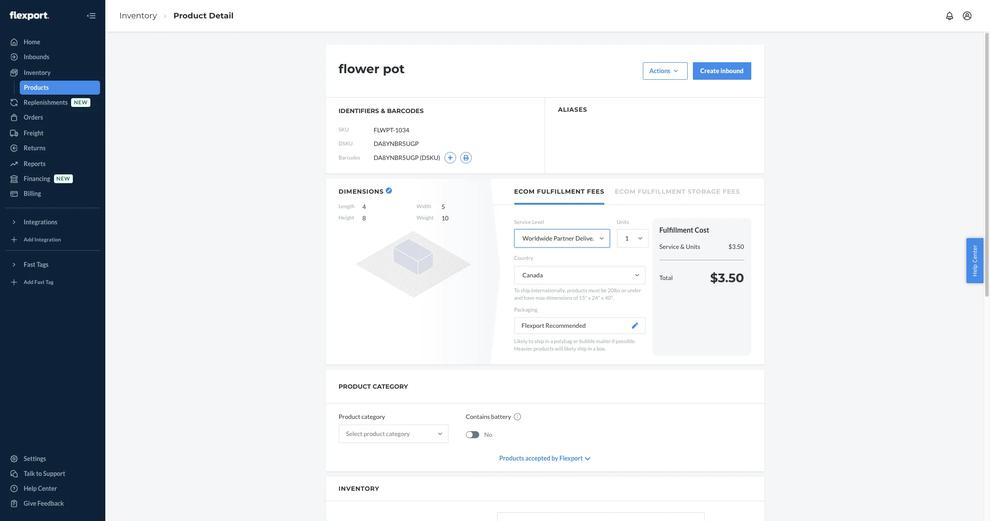 Task type: describe. For each thing, give the bounding box(es) containing it.
add fast tag
[[24, 279, 54, 286]]

center inside button
[[971, 245, 979, 263]]

total
[[659, 274, 673, 282]]

canada
[[522, 272, 543, 279]]

detail
[[209, 11, 234, 20]]

select product category
[[346, 430, 410, 438]]

sku
[[339, 127, 349, 133]]

contains battery
[[466, 413, 511, 421]]

help center button
[[967, 238, 984, 283]]

24"
[[592, 295, 600, 302]]

& for identifiers
[[381, 107, 385, 115]]

give
[[24, 500, 36, 508]]

1 vertical spatial center
[[38, 485, 57, 493]]

products inside likely to ship in a polybag or bubble mailer if possible. heavier products will likely ship in a box.
[[533, 346, 554, 352]]

pen image
[[632, 323, 638, 329]]

40".
[[605, 295, 614, 302]]

reports
[[24, 160, 46, 168]]

service & units
[[659, 243, 700, 251]]

fast inside dropdown button
[[24, 261, 35, 269]]

ecom fulfillment storage fees
[[615, 188, 740, 196]]

breadcrumbs navigation
[[112, 3, 241, 29]]

add fast tag link
[[5, 276, 100, 290]]

da8ynbr5ugp for da8ynbr5ugp (dsku)
[[374, 154, 419, 162]]

flexport recommended
[[522, 322, 586, 329]]

polybag
[[554, 338, 572, 345]]

contains
[[466, 413, 490, 421]]

country
[[514, 255, 533, 262]]

weight
[[417, 215, 434, 221]]

products for products
[[24, 84, 49, 91]]

add integration
[[24, 237, 61, 243]]

service level
[[514, 219, 544, 226]]

to ship internationally, products must be 20lbs or under and have max dimensions of  15" x 24" x 40".
[[514, 288, 641, 302]]

ecom for ecom fulfillment storage fees
[[615, 188, 636, 196]]

0 horizontal spatial help center
[[24, 485, 57, 493]]

worldwide
[[522, 235, 552, 242]]

support
[[43, 470, 65, 478]]

delivered
[[575, 235, 602, 242]]

1
[[625, 235, 629, 242]]

0 horizontal spatial in
[[545, 338, 549, 345]]

max
[[536, 295, 545, 302]]

width
[[417, 203, 431, 210]]

home link
[[5, 35, 100, 49]]

length
[[339, 203, 354, 210]]

1 horizontal spatial ship
[[535, 338, 544, 345]]

under
[[627, 288, 641, 294]]

packaging
[[514, 307, 537, 314]]

flexport recommended button
[[514, 318, 645, 334]]

& for service
[[680, 243, 685, 251]]

settings
[[24, 456, 46, 463]]

product
[[339, 383, 371, 391]]

help center link
[[5, 482, 100, 496]]

product category
[[339, 383, 408, 391]]

flower pot
[[339, 61, 405, 76]]

1 horizontal spatial flexport
[[559, 455, 583, 462]]

chevron down image
[[585, 456, 590, 462]]

to for talk
[[36, 470, 42, 478]]

ecom fulfillment storage fees tab
[[615, 179, 740, 203]]

or inside to ship internationally, products must be 20lbs or under and have max dimensions of  15" x 24" x 40".
[[621, 288, 626, 294]]

1 vertical spatial in
[[588, 346, 592, 352]]

$3.50 for total
[[710, 271, 744, 286]]

add integration link
[[5, 233, 100, 247]]

replenishments
[[24, 99, 68, 106]]

create
[[700, 67, 719, 75]]

0 vertical spatial category
[[361, 413, 385, 421]]

fulfillment for fees
[[537, 188, 585, 196]]

integrations button
[[5, 215, 100, 230]]

select
[[346, 430, 362, 438]]

barcodes
[[387, 107, 424, 115]]

no
[[484, 432, 492, 439]]

have
[[524, 295, 535, 302]]

barcodes
[[339, 155, 360, 161]]

paid
[[618, 235, 629, 242]]

add for add integration
[[24, 237, 33, 243]]

pot
[[383, 61, 405, 76]]

tags
[[37, 261, 49, 269]]

integration
[[34, 237, 61, 243]]

by
[[552, 455, 558, 462]]

accepted
[[525, 455, 550, 462]]

products accepted by flexport
[[499, 455, 583, 462]]

open notifications image
[[944, 11, 955, 21]]

product category
[[339, 413, 385, 421]]

inbound
[[721, 67, 744, 75]]

talk to support
[[24, 470, 65, 478]]

storage
[[688, 188, 721, 196]]

to for likely
[[529, 338, 534, 345]]

recommended
[[546, 322, 586, 329]]

products link
[[20, 81, 100, 95]]

service for service & units
[[659, 243, 679, 251]]

likely
[[514, 338, 528, 345]]

returns link
[[5, 141, 100, 155]]

product detail
[[173, 11, 234, 20]]

20lbs
[[608, 288, 620, 294]]

1 vertical spatial inventory link
[[5, 66, 100, 80]]

dimensions
[[339, 188, 384, 196]]

bubble
[[579, 338, 595, 345]]

height
[[339, 215, 354, 221]]

possible.
[[616, 338, 636, 345]]

dimensions
[[546, 295, 572, 302]]

must
[[588, 288, 600, 294]]

products inside to ship internationally, products must be 20lbs or under and have max dimensions of  15" x 24" x 40".
[[567, 288, 587, 294]]

be
[[601, 288, 607, 294]]



Task type: locate. For each thing, give the bounding box(es) containing it.
0 horizontal spatial help
[[24, 485, 37, 493]]

inbounds
[[24, 53, 49, 61]]

1 ecom from the left
[[514, 188, 535, 196]]

2 vertical spatial ship
[[577, 346, 587, 352]]

1 vertical spatial flexport
[[559, 455, 583, 462]]

2 vertical spatial inventory
[[339, 485, 379, 493]]

home
[[24, 38, 40, 46]]

1 horizontal spatial &
[[680, 243, 685, 251]]

0 vertical spatial center
[[971, 245, 979, 263]]

print image
[[463, 155, 469, 161]]

0 vertical spatial &
[[381, 107, 385, 115]]

to right the likely
[[529, 338, 534, 345]]

0 horizontal spatial units
[[617, 219, 629, 226]]

open account menu image
[[962, 11, 973, 21]]

internationally,
[[531, 288, 566, 294]]

ship inside to ship internationally, products must be 20lbs or under and have max dimensions of  15" x 24" x 40".
[[521, 288, 530, 294]]

products up of at the right bottom
[[567, 288, 587, 294]]

0 horizontal spatial products
[[533, 346, 554, 352]]

give feedback
[[24, 500, 64, 508]]

product for product detail
[[173, 11, 207, 20]]

mailer
[[596, 338, 611, 345]]

0 horizontal spatial inventory link
[[5, 66, 100, 80]]

cost
[[695, 226, 709, 234]]

add left the 'integration'
[[24, 237, 33, 243]]

product left detail
[[173, 11, 207, 20]]

flexport logo image
[[10, 11, 49, 20]]

1 horizontal spatial or
[[621, 288, 626, 294]]

1 vertical spatial ship
[[535, 338, 544, 345]]

flower
[[339, 61, 379, 76]]

1 horizontal spatial a
[[593, 346, 596, 352]]

product detail link
[[173, 11, 234, 20]]

and
[[514, 295, 523, 302]]

da8ynbr5ugp for da8ynbr5ugp
[[374, 140, 419, 147]]

likely
[[564, 346, 576, 352]]

or up likely
[[573, 338, 578, 345]]

inventory inside the breadcrumbs navigation
[[119, 11, 157, 20]]

4
[[362, 203, 366, 211]]

1 vertical spatial help
[[24, 485, 37, 493]]

0 horizontal spatial to
[[36, 470, 42, 478]]

category right product
[[386, 430, 410, 438]]

(dsku)
[[420, 154, 440, 162]]

products left 'will'
[[533, 346, 554, 352]]

1 vertical spatial or
[[573, 338, 578, 345]]

heavier
[[514, 346, 532, 352]]

1 horizontal spatial product
[[339, 413, 360, 421]]

tag
[[46, 279, 54, 286]]

orders link
[[5, 111, 100, 125]]

new for financing
[[56, 176, 70, 182]]

0 vertical spatial units
[[617, 219, 629, 226]]

service down fulfillment cost in the top right of the page
[[659, 243, 679, 251]]

fulfillment up 'service & units'
[[659, 226, 693, 234]]

2 da8ynbr5ugp from the top
[[374, 154, 419, 162]]

product up select
[[339, 413, 360, 421]]

product
[[364, 430, 385, 438]]

to
[[529, 338, 534, 345], [36, 470, 42, 478]]

0 vertical spatial flexport
[[522, 322, 544, 329]]

actions button
[[643, 62, 688, 80]]

products left accepted
[[499, 455, 524, 462]]

1 vertical spatial products
[[499, 455, 524, 462]]

0 horizontal spatial ship
[[521, 288, 530, 294]]

15"
[[579, 295, 587, 302]]

flexport
[[522, 322, 544, 329], [559, 455, 583, 462]]

5
[[441, 203, 445, 211]]

1 vertical spatial a
[[593, 346, 596, 352]]

add for add fast tag
[[24, 279, 33, 286]]

1 horizontal spatial to
[[529, 338, 534, 345]]

to right talk at left
[[36, 470, 42, 478]]

2 fees from the left
[[723, 188, 740, 196]]

ship down bubble
[[577, 346, 587, 352]]

new for replenishments
[[74, 99, 88, 106]]

ship right the likely
[[535, 338, 544, 345]]

0 horizontal spatial ecom
[[514, 188, 535, 196]]

inventory link
[[119, 11, 157, 20], [5, 66, 100, 80]]

fast left tags
[[24, 261, 35, 269]]

1 horizontal spatial help
[[971, 264, 979, 277]]

0 vertical spatial in
[[545, 338, 549, 345]]

flexport down packaging
[[522, 322, 544, 329]]

0 vertical spatial a
[[550, 338, 553, 345]]

1 add from the top
[[24, 237, 33, 243]]

0 horizontal spatial service
[[514, 219, 531, 226]]

inventory link inside the breadcrumbs navigation
[[119, 11, 157, 20]]

0 vertical spatial da8ynbr5ugp
[[374, 140, 419, 147]]

2 x from the left
[[601, 295, 604, 302]]

to
[[514, 288, 520, 294]]

orders
[[24, 114, 43, 121]]

1 horizontal spatial fees
[[723, 188, 740, 196]]

fulfillment for storage
[[638, 188, 686, 196]]

ecom fulfillment fees tab
[[514, 179, 604, 205]]

0 vertical spatial to
[[529, 338, 534, 345]]

returns
[[24, 144, 46, 152]]

0 vertical spatial inventory link
[[119, 11, 157, 20]]

0 horizontal spatial fees
[[587, 188, 604, 196]]

0 vertical spatial $3.50
[[729, 243, 744, 251]]

ecom
[[514, 188, 535, 196], [615, 188, 636, 196]]

plus image
[[448, 155, 453, 161]]

of
[[573, 295, 578, 302]]

1 horizontal spatial inventory
[[119, 11, 157, 20]]

feedback
[[37, 500, 64, 508]]

da8ynbr5ugp left (dsku)
[[374, 154, 419, 162]]

0 vertical spatial ship
[[521, 288, 530, 294]]

0 horizontal spatial inventory
[[24, 69, 51, 76]]

1 horizontal spatial x
[[601, 295, 604, 302]]

0 horizontal spatial a
[[550, 338, 553, 345]]

products for products accepted by flexport
[[499, 455, 524, 462]]

1 fees from the left
[[587, 188, 604, 196]]

0 vertical spatial product
[[173, 11, 207, 20]]

1 vertical spatial da8ynbr5ugp
[[374, 154, 419, 162]]

products
[[567, 288, 587, 294], [533, 346, 554, 352]]

fulfillment
[[537, 188, 585, 196], [638, 188, 686, 196], [659, 226, 693, 234]]

1 vertical spatial new
[[56, 176, 70, 182]]

inventory
[[119, 11, 157, 20], [24, 69, 51, 76], [339, 485, 379, 493]]

products up replenishments
[[24, 84, 49, 91]]

x right 24"
[[601, 295, 604, 302]]

help center inside button
[[971, 245, 979, 277]]

None text field
[[374, 122, 439, 138]]

0 horizontal spatial new
[[56, 176, 70, 182]]

ship
[[521, 288, 530, 294], [535, 338, 544, 345], [577, 346, 587, 352]]

1 vertical spatial inventory
[[24, 69, 51, 76]]

ecom fulfillment fees
[[514, 188, 604, 196]]

& down fulfillment cost in the top right of the page
[[680, 243, 685, 251]]

worldwide partner delivered duty paid
[[522, 235, 629, 242]]

fulfillment left storage at the right
[[638, 188, 686, 196]]

2 ecom from the left
[[615, 188, 636, 196]]

in down bubble
[[588, 346, 592, 352]]

freight link
[[5, 126, 100, 140]]

create inbound button
[[693, 62, 751, 80]]

duty
[[603, 235, 617, 242]]

pencil alt image
[[387, 189, 391, 193]]

0 vertical spatial new
[[74, 99, 88, 106]]

battery
[[491, 413, 511, 421]]

or
[[621, 288, 626, 294], [573, 338, 578, 345]]

freight
[[24, 129, 43, 137]]

aliases
[[558, 106, 587, 114]]

2 horizontal spatial inventory
[[339, 485, 379, 493]]

1 horizontal spatial new
[[74, 99, 88, 106]]

new down products link
[[74, 99, 88, 106]]

fast left tag
[[34, 279, 45, 286]]

category
[[361, 413, 385, 421], [386, 430, 410, 438]]

0 vertical spatial products
[[567, 288, 587, 294]]

units down fulfillment cost in the top right of the page
[[686, 243, 700, 251]]

talk to support button
[[5, 467, 100, 481]]

help inside button
[[971, 264, 979, 277]]

a left polybag
[[550, 338, 553, 345]]

2 add from the top
[[24, 279, 33, 286]]

service for service level
[[514, 219, 531, 226]]

1 horizontal spatial inventory link
[[119, 11, 157, 20]]

0 vertical spatial inventory
[[119, 11, 157, 20]]

1 vertical spatial units
[[686, 243, 700, 251]]

actions
[[649, 67, 670, 75]]

0 vertical spatial service
[[514, 219, 531, 226]]

financing
[[24, 175, 50, 183]]

0 vertical spatial help
[[971, 264, 979, 277]]

0 vertical spatial help center
[[971, 245, 979, 277]]

1 vertical spatial product
[[339, 413, 360, 421]]

to inside likely to ship in a polybag or bubble mailer if possible. heavier products will likely ship in a box.
[[529, 338, 534, 345]]

a left the box.
[[593, 346, 596, 352]]

new down reports link
[[56, 176, 70, 182]]

$3.50 for service & units
[[729, 243, 744, 251]]

da8ynbr5ugp (dsku)
[[374, 154, 440, 162]]

0 horizontal spatial x
[[588, 295, 591, 302]]

1 vertical spatial to
[[36, 470, 42, 478]]

or inside likely to ship in a polybag or bubble mailer if possible. heavier products will likely ship in a box.
[[573, 338, 578, 345]]

give feedback button
[[5, 497, 100, 511]]

1 vertical spatial add
[[24, 279, 33, 286]]

& left barcodes
[[381, 107, 385, 115]]

1 vertical spatial $3.50
[[710, 271, 744, 286]]

1 horizontal spatial service
[[659, 243, 679, 251]]

add down fast tags
[[24, 279, 33, 286]]

1 horizontal spatial in
[[588, 346, 592, 352]]

ship up have
[[521, 288, 530, 294]]

0 horizontal spatial or
[[573, 338, 578, 345]]

1 vertical spatial &
[[680, 243, 685, 251]]

fees
[[587, 188, 604, 196], [723, 188, 740, 196]]

0 vertical spatial or
[[621, 288, 626, 294]]

1 horizontal spatial products
[[567, 288, 587, 294]]

1 vertical spatial service
[[659, 243, 679, 251]]

1 vertical spatial products
[[533, 346, 554, 352]]

likely to ship in a polybag or bubble mailer if possible. heavier products will likely ship in a box.
[[514, 338, 636, 352]]

1 horizontal spatial category
[[386, 430, 410, 438]]

talk
[[24, 470, 35, 478]]

flexport inside button
[[522, 322, 544, 329]]

units up paid
[[617, 219, 629, 226]]

da8ynbr5ugp up da8ynbr5ugp (dsku)
[[374, 140, 419, 147]]

fulfillment cost
[[659, 226, 709, 234]]

0 vertical spatial add
[[24, 237, 33, 243]]

product inside the breadcrumbs navigation
[[173, 11, 207, 20]]

0 horizontal spatial &
[[381, 107, 385, 115]]

or right 20lbs
[[621, 288, 626, 294]]

partner
[[554, 235, 574, 242]]

1 horizontal spatial units
[[686, 243, 700, 251]]

10
[[441, 215, 449, 222]]

0 horizontal spatial flexport
[[522, 322, 544, 329]]

0 horizontal spatial center
[[38, 485, 57, 493]]

1 horizontal spatial help center
[[971, 245, 979, 277]]

ecom for ecom fulfillment fees
[[514, 188, 535, 196]]

help
[[971, 264, 979, 277], [24, 485, 37, 493]]

da8ynbr5ugp
[[374, 140, 419, 147], [374, 154, 419, 162]]

product for product category
[[339, 413, 360, 421]]

box.
[[597, 346, 606, 352]]

will
[[555, 346, 563, 352]]

2 horizontal spatial ship
[[577, 346, 587, 352]]

billing
[[24, 190, 41, 197]]

in left polybag
[[545, 338, 549, 345]]

1 horizontal spatial ecom
[[615, 188, 636, 196]]

create inbound
[[700, 67, 744, 75]]

tab list containing ecom fulfillment fees
[[493, 179, 764, 205]]

1 da8ynbr5ugp from the top
[[374, 140, 419, 147]]

tab list
[[493, 179, 764, 205]]

flexport right by
[[559, 455, 583, 462]]

service left level
[[514, 219, 531, 226]]

1 x from the left
[[588, 295, 591, 302]]

a
[[550, 338, 553, 345], [593, 346, 596, 352]]

category up product
[[361, 413, 385, 421]]

0 horizontal spatial products
[[24, 84, 49, 91]]

0 horizontal spatial category
[[361, 413, 385, 421]]

close navigation image
[[86, 11, 97, 21]]

x right 15"
[[588, 295, 591, 302]]

dsku
[[339, 141, 353, 147]]

fulfillment up level
[[537, 188, 585, 196]]

0 vertical spatial products
[[24, 84, 49, 91]]

identifiers & barcodes
[[339, 107, 424, 115]]

1 vertical spatial category
[[386, 430, 410, 438]]

0 vertical spatial fast
[[24, 261, 35, 269]]

1 vertical spatial help center
[[24, 485, 57, 493]]

1 vertical spatial fast
[[34, 279, 45, 286]]

to inside button
[[36, 470, 42, 478]]

settings link
[[5, 452, 100, 467]]

1 horizontal spatial products
[[499, 455, 524, 462]]

1 horizontal spatial center
[[971, 245, 979, 263]]

in
[[545, 338, 549, 345], [588, 346, 592, 352]]

0 horizontal spatial product
[[173, 11, 207, 20]]



